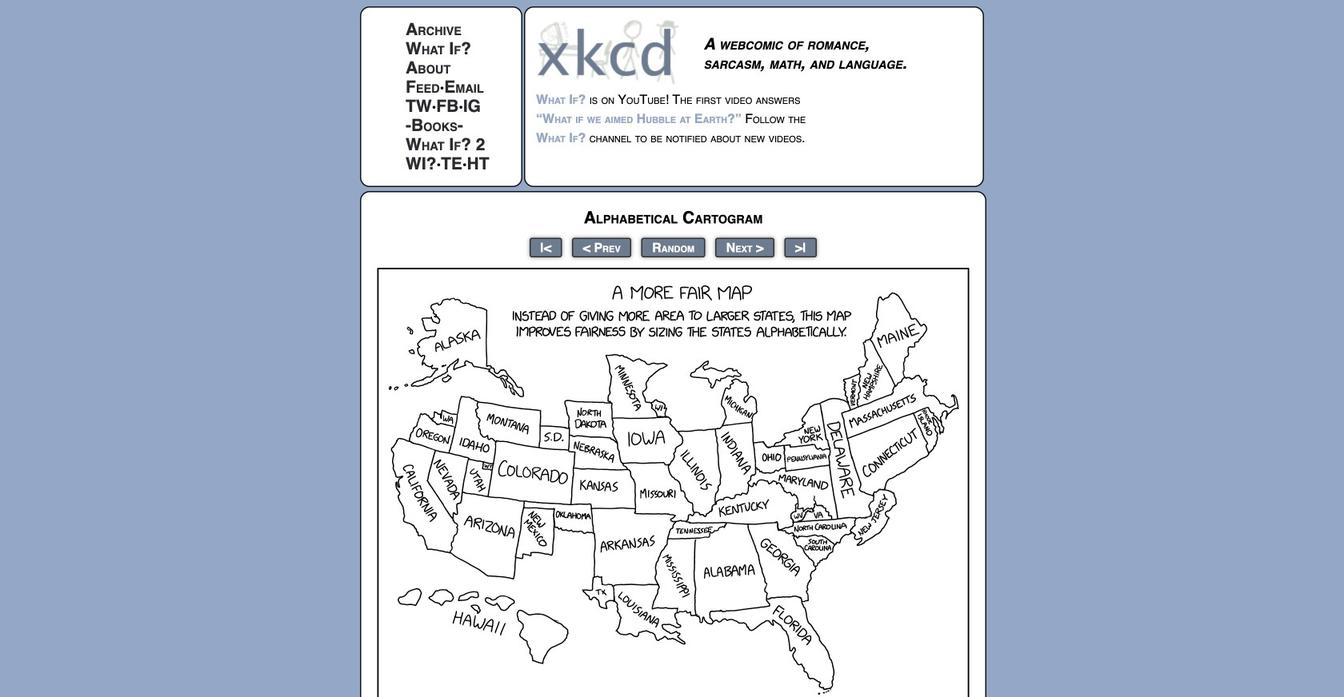 Task type: describe. For each thing, give the bounding box(es) containing it.
alphabetical cartogram image
[[377, 268, 969, 698]]

xkcd.com logo image
[[536, 18, 684, 85]]



Task type: vqa. For each thing, say whether or not it's contained in the screenshot.
Moon Landing Mission Profiles 'Image'
no



